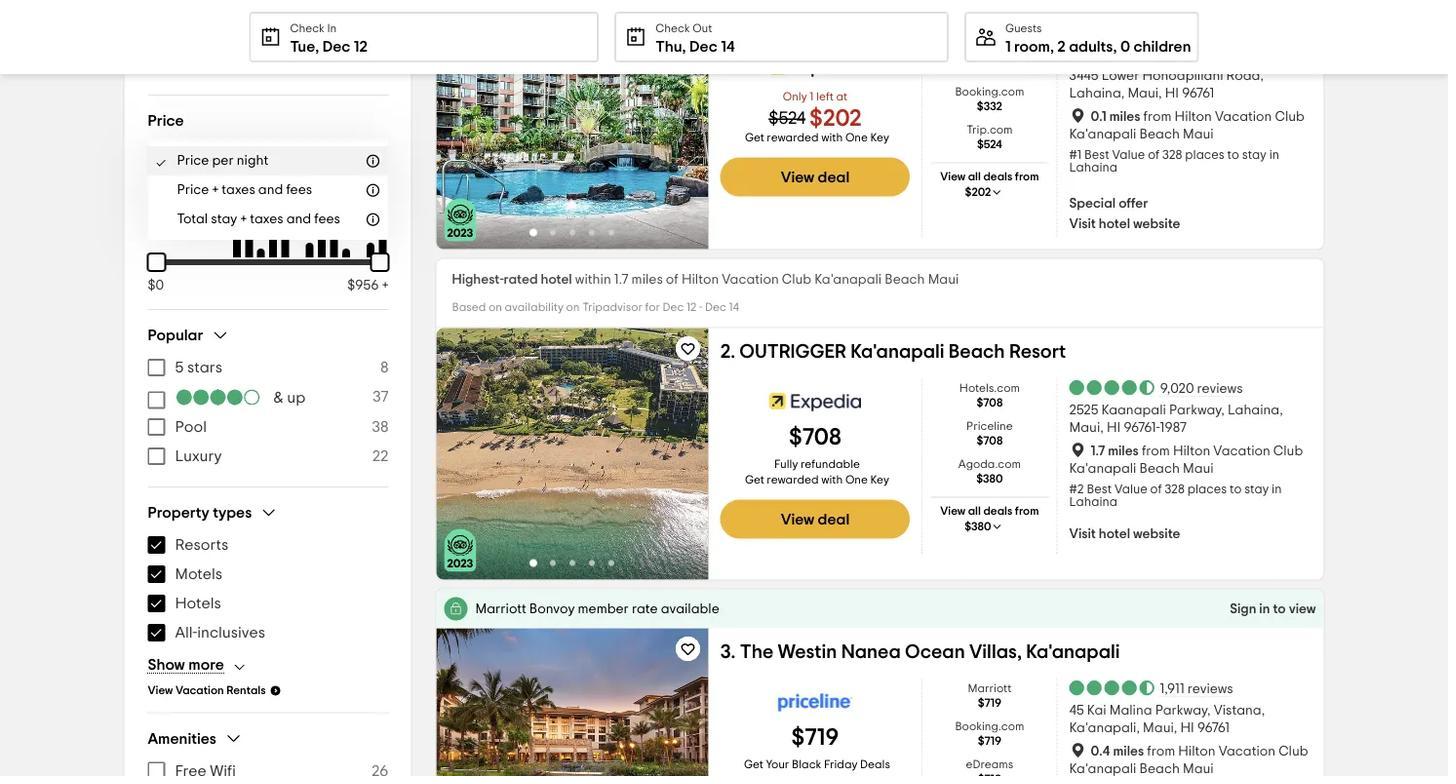 Task type: vqa. For each thing, say whether or not it's contained in the screenshot.


Task type: locate. For each thing, give the bounding box(es) containing it.
2 view deal from the top
[[781, 512, 850, 527]]

$202 for $524 $202
[[810, 107, 862, 130]]

1
[[1006, 39, 1011, 54], [810, 91, 814, 103]]

lahaina, down the '3445' at the top of page
[[1070, 87, 1125, 101]]

0 vertical spatial +
[[212, 183, 219, 197]]

0 vertical spatial expedia.com image
[[770, 48, 861, 87]]

on right based
[[489, 302, 502, 314]]

malina
[[1110, 704, 1153, 718]]

0 vertical spatial visit
[[1070, 217, 1097, 231]]

miles right 0.4
[[1114, 745, 1145, 759]]

places for 1. aston kaanapali shores
[[1186, 149, 1225, 162]]

check inside the check in tue, dec 12
[[290, 22, 325, 34]]

$719 inside marriott $719
[[978, 698, 1002, 710]]

$708 up the refundable
[[789, 426, 842, 449]]

price per night
[[159, 151, 250, 165], [177, 154, 268, 168]]

1.7 down 2525
[[1091, 444, 1106, 458]]

& up
[[274, 390, 306, 406]]

expedia.com image
[[770, 48, 861, 87], [770, 383, 861, 422]]

value down 0.1 miles
[[1113, 149, 1146, 162]]

rentals
[[227, 685, 266, 697]]

taxes down price + taxes and fees
[[250, 213, 284, 226]]

based on availability on tripadvisor for dec 12 - dec 14
[[452, 302, 740, 314]]

4.0 of 5 bubbles image
[[175, 390, 261, 405]]

maui, down malina
[[1144, 722, 1178, 736]]

1 vertical spatial maui,
[[1070, 422, 1104, 435]]

menu containing resorts
[[148, 531, 389, 648]]

1 website from the top
[[1134, 217, 1181, 231]]

places inside #1 best value of 328 places to stay in lahaina
[[1186, 149, 1225, 162]]

bonvoy
[[530, 603, 575, 616]]

0 vertical spatial 328
[[1163, 149, 1183, 162]]

reviews up vistana
[[1188, 683, 1234, 697]]

0 horizontal spatial fees
[[286, 183, 312, 197]]

deal down $524 $202
[[818, 169, 850, 185]]

2 12x from the top
[[721, 522, 738, 533]]

from for 2. outrigger ka'anapali beach resort
[[1142, 444, 1171, 458]]

2 lahaina from the top
[[1070, 496, 1118, 509]]

2 visit from the top
[[1070, 527, 1097, 541]]

fully
[[775, 459, 798, 471]]

1 all from the top
[[969, 171, 981, 183]]

per
[[194, 151, 215, 165], [212, 154, 234, 168]]

the westin nanea ocean villas, ka'anapali in maui image
[[437, 629, 709, 777], [437, 629, 709, 777]]

1 group from the top
[[148, 326, 389, 471]]

1 horizontal spatial check
[[656, 22, 690, 34]]

1 horizontal spatial 12
[[687, 302, 697, 314]]

0 horizontal spatial marriott
[[476, 603, 527, 616]]

one down the refundable
[[846, 475, 868, 486]]

best inside "#2 best value of 328 places to stay in lahaina"
[[1087, 483, 1112, 496]]

with down no prepayment needed
[[253, 57, 281, 72]]

1 horizontal spatial lahaina,
[[1228, 404, 1284, 418]]

show more
[[148, 658, 224, 673]]

reviews inside 3,524 reviews 3445 lower honoapiilani road , lahaina, maui, hi 96761
[[1195, 48, 1241, 62]]

0 vertical spatial $202
[[977, 63, 1003, 75]]

vistana
[[1214, 704, 1262, 718]]

12
[[354, 39, 368, 54], [687, 302, 697, 314]]

expedia.com image down outrigger at right top
[[770, 383, 861, 422]]

2 pay from the top
[[725, 475, 745, 486]]

$708 for hotels.com
[[977, 398, 1003, 409]]

328 inside "#2 best value of 328 places to stay in lahaina"
[[1165, 483, 1185, 496]]

0 vertical spatial stay
[[1243, 149, 1267, 162]]

1 vertical spatial expedia.com image
[[770, 383, 861, 422]]

check up thu,
[[656, 22, 690, 34]]

1 vertical spatial pay
[[725, 475, 745, 486]]

2 menu from the top
[[148, 353, 389, 471]]

1 horizontal spatial hi
[[1166, 87, 1180, 101]]

hi up 1.7 miles
[[1107, 422, 1121, 435]]

room
[[1015, 39, 1051, 54]]

fees
[[286, 183, 312, 197], [314, 213, 340, 226]]

stay inside #1 best value of 328 places to stay in lahaina
[[1243, 149, 1267, 162]]

special
[[1070, 197, 1116, 210]]

member
[[578, 603, 629, 616]]

outrigger ka'anapali beach resort in maui image
[[437, 328, 709, 580], [437, 328, 709, 580]]

$524 down only
[[769, 110, 806, 127]]

1 view deal from the top
[[781, 169, 850, 185]]

1 vertical spatial parkway
[[1156, 704, 1208, 718]]

in
[[327, 22, 337, 34]]

9,020
[[1161, 382, 1195, 396]]

2 all from the top
[[969, 506, 981, 518]]

agoda.com $380
[[959, 459, 1021, 485]]

in inside #1 best value of 328 places to stay in lahaina
[[1270, 149, 1280, 162]]

view deal button down $524 $202
[[721, 158, 910, 197]]

0 vertical spatial 96761
[[1183, 87, 1215, 101]]

14 inside the check out thu, dec 14
[[721, 39, 735, 54]]

friday
[[824, 760, 858, 771]]

0 vertical spatial deals
[[984, 171, 1013, 183]]

offers
[[340, 57, 382, 72]]

of
[[1149, 149, 1160, 162], [666, 273, 679, 286], [1151, 483, 1163, 496]]

hotels.com for beach
[[960, 383, 1020, 395]]

night
[[218, 151, 250, 165], [237, 154, 268, 168]]

vacation for 1. aston kaanapali shores
[[1216, 110, 1273, 123]]

1 vertical spatial key
[[871, 475, 890, 486]]

booking.com $719
[[956, 722, 1025, 748]]

in inside "#2 best value of 328 places to stay in lahaina"
[[1272, 483, 1282, 496]]

1 vertical spatial group
[[148, 503, 389, 676]]

offer
[[1119, 197, 1149, 210]]

amenities group
[[148, 729, 389, 777]]

highest-
[[452, 273, 504, 286]]

ka'anapali
[[1070, 127, 1137, 141], [815, 273, 882, 286], [851, 342, 945, 362], [1070, 462, 1137, 476], [1027, 643, 1121, 662], [1070, 763, 1137, 776]]

1 vertical spatial booking.com
[[956, 722, 1025, 733]]

0 vertical spatial 1.7
[[614, 273, 629, 286]]

best right #2
[[1087, 483, 1112, 496]]

$202
[[977, 63, 1003, 75], [810, 107, 862, 130], [965, 187, 992, 199]]

vacation down lahaina, maui, hi 96761-1987
[[1214, 444, 1271, 458]]

$524 down "trip.com"
[[978, 139, 1003, 151]]

$524
[[769, 110, 806, 127], [978, 139, 1003, 151]]

$956 +
[[347, 279, 389, 292]]

one inside pay up to 12x get rewarded with one key
[[846, 132, 868, 144]]

hi inside lahaina, maui, hi 96761-1987
[[1107, 422, 1121, 435]]

dec down out
[[690, 39, 718, 54]]

marriott for $719
[[968, 683, 1012, 695]]

up inside pay up to 12x get rewarded with one key
[[721, 156, 735, 167]]

needed
[[290, 27, 346, 43]]

0 vertical spatial deal
[[818, 169, 850, 185]]

0 vertical spatial key
[[871, 132, 890, 144]]

vacation up "2."
[[722, 273, 779, 286]]

at
[[837, 91, 848, 103]]

1 vertical spatial from hilton vacation club ka'anapali beach maui
[[1070, 444, 1304, 476]]

96761 down honoapiilani
[[1183, 87, 1215, 101]]

0 horizontal spatial 1
[[810, 91, 814, 103]]

aston kaanapali shores in maui image
[[437, 0, 709, 249], [437, 0, 709, 249]]

12x inside fully refundable pay up to 12x get rewarded with one key
[[721, 522, 738, 533]]

kaanapali
[[791, 7, 882, 27], [1102, 404, 1167, 418]]

up for pay
[[721, 156, 735, 167]]

up
[[721, 156, 735, 167], [287, 390, 306, 406], [721, 490, 735, 502]]

0 vertical spatial view deal
[[781, 169, 850, 185]]

and down price + taxes and fees
[[287, 213, 311, 226]]

12x
[[721, 187, 738, 199], [721, 522, 738, 533]]

miles
[[1110, 110, 1141, 123], [632, 273, 663, 286], [1108, 444, 1139, 458], [1114, 745, 1145, 759]]

lahaina up visit hotel website
[[1070, 496, 1118, 509]]

from inside view all deals from $380
[[1015, 506, 1040, 518]]

2 deals from the top
[[984, 506, 1013, 518]]

1 vertical spatial menu
[[148, 353, 389, 471]]

stay inside "#2 best value of 328 places to stay in lahaina"
[[1245, 483, 1270, 496]]

1 vertical spatial kaanapali
[[1102, 404, 1167, 418]]

lahaina for 1. aston kaanapali shores
[[1070, 162, 1118, 174]]

view deal down $524 $202
[[781, 169, 850, 185]]

thu,
[[656, 39, 687, 54]]

check out thu, dec 14
[[656, 22, 735, 54]]

$202 up booking.com $332
[[977, 63, 1003, 75]]

refundable
[[801, 459, 860, 471]]

reviews inside 1,911 reviews 45 kai malina parkway , vistana , ka'anapali, maui, hi 96761
[[1188, 683, 1234, 697]]

1 vertical spatial value
[[1115, 483, 1148, 496]]

2 view deal button from the top
[[721, 500, 910, 539]]

0 vertical spatial menu
[[148, 0, 389, 79]]

outrigger
[[740, 342, 847, 362]]

0 vertical spatial from hilton vacation club ka'anapali beach maui
[[1070, 110, 1305, 141]]

beach up "#2 best value of 328 places to stay in lahaina"
[[1140, 462, 1180, 476]]

availability
[[505, 302, 564, 314]]

12 inside the check in tue, dec 12
[[354, 39, 368, 54]]

2 vertical spatial with
[[822, 475, 843, 486]]

1 vertical spatial best
[[1087, 483, 1112, 496]]

hi down honoapiilani
[[1166, 87, 1180, 101]]

deals inside view all deals from $380
[[984, 506, 1013, 518]]

1 vertical spatial one
[[846, 475, 868, 486]]

2 hotels.com from the top
[[960, 383, 1020, 395]]

0.1 miles
[[1091, 110, 1141, 123]]

lahaina up 'special'
[[1070, 162, 1118, 174]]

deals inside view all deals from $202
[[984, 171, 1013, 183]]

deal for ka'anapali
[[818, 512, 850, 527]]

maui, inside 1,911 reviews 45 kai malina parkway , vistana , ka'anapali, maui, hi 96761
[[1144, 722, 1178, 736]]

maui for 1. aston kaanapali shores
[[1183, 127, 1214, 141]]

booking.com up $332
[[956, 86, 1025, 98]]

0 vertical spatial kaanapali
[[791, 7, 882, 27]]

1 vertical spatial get
[[745, 475, 765, 486]]

1 from hilton vacation club ka'anapali beach maui from the top
[[1070, 110, 1305, 141]]

0 horizontal spatial kaanapali
[[791, 7, 882, 27]]

kaanapali up 96761-
[[1102, 404, 1167, 418]]

1 vertical spatial with
[[822, 132, 843, 144]]

1 vertical spatial hotels.com
[[960, 383, 1020, 395]]

2 from hilton vacation club ka'anapali beach maui from the top
[[1070, 444, 1304, 476]]

1.7 right within
[[614, 273, 629, 286]]

view deal button for outrigger
[[721, 500, 910, 539]]

view deal for aston
[[781, 169, 850, 185]]

1 vertical spatial places
[[1188, 483, 1227, 496]]

maui, down lower
[[1128, 87, 1163, 101]]

1 horizontal spatial 1.7
[[1091, 444, 1106, 458]]

1 horizontal spatial kaanapali
[[1102, 404, 1167, 418]]

1 down guests
[[1006, 39, 1011, 54]]

with down the refundable
[[822, 475, 843, 486]]

view deal down the refundable
[[781, 512, 850, 527]]

1 menu from the top
[[148, 0, 389, 79]]

2 vertical spatial $202
[[965, 187, 992, 199]]

0 horizontal spatial hi
[[1107, 422, 1121, 435]]

hilton for 3. the westin nanea ocean villas, ka'anapali
[[1179, 745, 1216, 759]]

show
[[148, 658, 185, 673]]

view
[[781, 169, 815, 185], [941, 171, 966, 183], [941, 506, 966, 518], [781, 512, 815, 527], [148, 685, 173, 697]]

0 vertical spatial hotel
[[1099, 217, 1131, 231]]

get
[[745, 132, 765, 144], [745, 475, 765, 486], [744, 760, 764, 771]]

marriott left bonvoy
[[476, 603, 527, 616]]

$202 inside hotels.com $202
[[977, 63, 1003, 75]]

0 horizontal spatial and
[[258, 183, 283, 197]]

2 on from the left
[[566, 302, 580, 314]]

club for 3. the westin nanea ocean villas, ka'anapali
[[1279, 745, 1309, 759]]

$719 up 'edreams'
[[978, 736, 1002, 748]]

1 rewarded from the top
[[767, 132, 819, 144]]

3,524
[[1161, 48, 1192, 62]]

check for thu,
[[656, 22, 690, 34]]

parkway inside 1,911 reviews 45 kai malina parkway , vistana , ka'anapali, maui, hi 96761
[[1156, 704, 1208, 718]]

0 vertical spatial rewarded
[[767, 132, 819, 144]]

booking.com down marriott $719
[[956, 722, 1025, 733]]

0 vertical spatial value
[[1113, 149, 1146, 162]]

1 for left
[[810, 91, 814, 103]]

and
[[258, 183, 283, 197], [287, 213, 311, 226]]

$719 up booking.com $719
[[978, 698, 1002, 710]]

value for 1. aston kaanapali shores
[[1113, 149, 1146, 162]]

deals down trip.com $524 at the right top of the page
[[984, 171, 1013, 183]]

from hilton vacation club ka'anapali beach maui up #1 best value of 328 places to stay in lahaina
[[1070, 110, 1305, 141]]

one
[[846, 132, 868, 144], [846, 475, 868, 486]]

hotels.com down guests
[[960, 48, 1020, 60]]

out
[[693, 22, 713, 34]]

0 horizontal spatial check
[[290, 22, 325, 34]]

hotels.com up priceline
[[960, 383, 1020, 395]]

vacation down vistana
[[1219, 745, 1276, 759]]

all for beach
[[969, 506, 981, 518]]

1 check from the left
[[290, 22, 325, 34]]

1 lahaina from the top
[[1070, 162, 1118, 174]]

0 vertical spatial 12
[[354, 39, 368, 54]]

hilton down 1,911 reviews 45 kai malina parkway , vistana , ka'anapali, maui, hi 96761
[[1179, 745, 1216, 759]]

hotel
[[1099, 217, 1131, 231], [541, 273, 572, 286], [1099, 527, 1131, 541]]

2 vertical spatial reviews
[[1188, 683, 1234, 697]]

places for 2. outrigger ka'anapali beach resort
[[1188, 483, 1227, 496]]

0 vertical spatial of
[[1149, 149, 1160, 162]]

group
[[148, 326, 389, 471], [148, 503, 389, 676]]

1 hotels.com from the top
[[960, 48, 1020, 60]]

lahaina,
[[1070, 87, 1125, 101], [1228, 404, 1284, 418]]

$202 inside view all deals from $202
[[965, 187, 992, 199]]

deal for kaanapali
[[818, 169, 850, 185]]

hilton for 1. aston kaanapali shores
[[1175, 110, 1213, 123]]

1 horizontal spatial $524
[[978, 139, 1003, 151]]

1 one from the top
[[846, 132, 868, 144]]

reviews up road on the top of the page
[[1195, 48, 1241, 62]]

expedia.com image up only 1 left at at the top of the page
[[770, 48, 861, 87]]

14 right - at the left top of page
[[729, 302, 740, 314]]

vacation down road on the top of the page
[[1216, 110, 1273, 123]]

,
[[1051, 39, 1055, 54], [1114, 39, 1118, 54], [1261, 69, 1264, 83], [1222, 404, 1225, 418], [1208, 704, 1211, 718], [1262, 704, 1266, 718]]

with down $524 $202
[[822, 132, 843, 144]]

2 vertical spatial +
[[382, 279, 389, 292]]

328 for 1. aston kaanapali shores
[[1163, 149, 1183, 162]]

inclusives
[[197, 625, 265, 641]]

menu
[[148, 0, 389, 79], [148, 353, 389, 471], [148, 531, 389, 648]]

hilton down honoapiilani
[[1175, 110, 1213, 123]]

best for 2. outrigger ka'anapali beach resort
[[1087, 483, 1112, 496]]

club
[[1276, 110, 1305, 123], [782, 273, 812, 286], [1274, 444, 1304, 458], [1279, 745, 1309, 759]]

1 deal from the top
[[818, 169, 850, 185]]

14 down 1.
[[721, 39, 735, 54]]

0 horizontal spatial 1.7
[[614, 273, 629, 286]]

1 vertical spatial fees
[[314, 213, 340, 226]]

328
[[1163, 149, 1183, 162], [1165, 483, 1185, 496]]

3 menu from the top
[[148, 531, 389, 648]]

maui for 2. outrigger ka'anapali beach resort
[[1183, 462, 1214, 476]]

0 vertical spatial lahaina
[[1070, 162, 1118, 174]]

1 vertical spatial $524
[[978, 139, 1003, 151]]

of up visit hotel website
[[1151, 483, 1163, 496]]

1 vertical spatial rewarded
[[767, 475, 819, 486]]

website down "#2 best value of 328 places to stay in lahaina"
[[1134, 527, 1181, 541]]

best inside #1 best value of 328 places to stay in lahaina
[[1085, 149, 1110, 162]]

hotel down "#2 best value of 328 places to stay in lahaina"
[[1099, 527, 1131, 541]]

0 vertical spatial hotels.com
[[960, 48, 1020, 60]]

2 booking.com from the top
[[956, 722, 1025, 733]]

1 get from the top
[[745, 132, 765, 144]]

328 inside #1 best value of 328 places to stay in lahaina
[[1163, 149, 1183, 162]]

+ for price
[[212, 183, 219, 197]]

$708 inside hotels.com $708
[[977, 398, 1003, 409]]

miles for 2. outrigger ka'anapali beach resort
[[1108, 444, 1139, 458]]

3 from hilton vacation club ka'anapali beach maui from the top
[[1070, 745, 1309, 776]]

2 check from the left
[[656, 22, 690, 34]]

$202 down trip.com $524 at the right top of the page
[[965, 187, 992, 199]]

$719
[[978, 698, 1002, 710], [792, 726, 839, 750], [978, 736, 1002, 748]]

view
[[1289, 603, 1317, 616]]

0 vertical spatial reviews
[[1195, 48, 1241, 62]]

check up "tue,"
[[290, 22, 325, 34]]

beach down 0.4 miles
[[1140, 763, 1180, 776]]

view deal button for aston
[[721, 158, 910, 197]]

to inside button
[[1274, 603, 1287, 616]]

$380 inside view all deals from $380
[[965, 522, 992, 533]]

to inside fully refundable pay up to 12x get rewarded with one key
[[721, 506, 732, 518]]

minimum price slider
[[135, 241, 178, 284]]

1 horizontal spatial +
[[240, 213, 247, 226]]

1 vertical spatial visit
[[1070, 527, 1097, 541]]

2 vertical spatial up
[[721, 490, 735, 502]]

1 vertical spatial deals
[[984, 506, 1013, 518]]

view inside view all deals from $380
[[941, 506, 966, 518]]

beach up hotels.com $708
[[949, 342, 1006, 362]]

hotels.com
[[960, 48, 1020, 60], [960, 383, 1020, 395]]

view down agoda.com $380
[[941, 506, 966, 518]]

lahaina inside "#2 best value of 328 places to stay in lahaina"
[[1070, 496, 1118, 509]]

1 12x from the top
[[721, 187, 738, 199]]

shores
[[886, 7, 946, 27]]

0 horizontal spatial $524
[[769, 110, 806, 127]]

1 view deal button from the top
[[721, 158, 910, 197]]

$380 inside agoda.com $380
[[977, 474, 1004, 485]]

beach for nanea
[[1140, 763, 1180, 776]]

beach
[[1140, 127, 1180, 141], [885, 273, 925, 286], [949, 342, 1006, 362], [1140, 462, 1180, 476], [1140, 763, 1180, 776]]

of up offer at the top right of page
[[1149, 149, 1160, 162]]

all inside view all deals from $380
[[969, 506, 981, 518]]

maui, inside 3,524 reviews 3445 lower honoapiilani road , lahaina, maui, hi 96761
[[1128, 87, 1163, 101]]

1 vertical spatial 1
[[810, 91, 814, 103]]

0 vertical spatial 1
[[1006, 39, 1011, 54]]

0 vertical spatial with
[[253, 57, 281, 72]]

dec down in
[[323, 39, 351, 54]]

1 key from the top
[[871, 132, 890, 144]]

rewarded inside fully refundable pay up to 12x get rewarded with one key
[[767, 475, 819, 486]]

2 horizontal spatial hi
[[1181, 722, 1195, 736]]

and up total stay + taxes and fees
[[258, 183, 283, 197]]

ka'anapali,
[[1070, 722, 1141, 736]]

$719 inside booking.com $719
[[978, 736, 1002, 748]]

check inside the check out thu, dec 14
[[656, 22, 690, 34]]

value inside "#2 best value of 328 places to stay in lahaina"
[[1115, 483, 1148, 496]]

popular
[[148, 328, 203, 343]]

2 horizontal spatial +
[[382, 279, 389, 292]]

dec inside the check out thu, dec 14
[[690, 39, 718, 54]]

key
[[871, 132, 890, 144], [871, 475, 890, 486]]

rewarded down $524 $202
[[767, 132, 819, 144]]

all inside view all deals from $202
[[969, 171, 981, 183]]

$380 down agoda.com $380
[[965, 522, 992, 533]]

pay
[[725, 140, 745, 152], [725, 475, 745, 486]]

0 vertical spatial maui,
[[1128, 87, 1163, 101]]

value
[[1113, 149, 1146, 162], [1115, 483, 1148, 496]]

0 vertical spatial 12x
[[721, 187, 738, 199]]

0 vertical spatial lahaina,
[[1070, 87, 1125, 101]]

0 vertical spatial best
[[1085, 149, 1110, 162]]

2 deal from the top
[[818, 512, 850, 527]]

1 booking.com from the top
[[956, 86, 1025, 98]]

2 rewarded from the top
[[767, 475, 819, 486]]

+ up total stay + taxes and fees
[[212, 183, 219, 197]]

1 horizontal spatial on
[[566, 302, 580, 314]]

view deal button down the refundable
[[721, 500, 910, 539]]

1 expedia.com image from the top
[[770, 48, 861, 87]]

1 vertical spatial taxes
[[250, 213, 284, 226]]

visit inside special offer visit hotel website
[[1070, 217, 1097, 231]]

of for 2. outrigger ka'anapali beach resort
[[1151, 483, 1163, 496]]

8
[[380, 360, 389, 376]]

price
[[148, 113, 184, 129], [159, 151, 191, 165], [177, 154, 209, 168], [177, 183, 209, 197]]

1 horizontal spatial and
[[287, 213, 311, 226]]

1 vertical spatial marriott
[[968, 683, 1012, 695]]

marriott down villas,
[[968, 683, 1012, 695]]

taxes up total stay + taxes and fees
[[222, 183, 255, 197]]

parkway down 9,020 reviews link
[[1170, 404, 1222, 418]]

to inside pay up to 12x get rewarded with one key
[[721, 171, 732, 183]]

maui up "#2 best value of 328 places to stay in lahaina"
[[1183, 462, 1214, 476]]

maui up #1 best value of 328 places to stay in lahaina
[[1183, 127, 1214, 141]]

website down offer at the top right of page
[[1134, 217, 1181, 231]]

2 vertical spatial stay
[[1245, 483, 1270, 496]]

up inside menu
[[287, 390, 306, 406]]

0 horizontal spatial lahaina,
[[1070, 87, 1125, 101]]

hi down 1,911 reviews link
[[1181, 722, 1195, 736]]

96761 inside 1,911 reviews 45 kai malina parkway , vistana , ka'anapali, maui, hi 96761
[[1198, 722, 1230, 736]]

0 vertical spatial 14
[[721, 39, 735, 54]]

special offer visit hotel website
[[1070, 197, 1181, 231]]

in inside sign in to view button
[[1260, 603, 1271, 616]]

deal down the refundable
[[818, 512, 850, 527]]

tue,
[[290, 39, 319, 54]]

deals
[[984, 171, 1013, 183], [984, 506, 1013, 518]]

hotel right rated
[[541, 273, 572, 286]]

on down within
[[566, 302, 580, 314]]

resorts
[[175, 538, 229, 553]]

hotels.com $708
[[960, 383, 1020, 409]]

rewarded down 'fully' at the right of page
[[767, 475, 819, 486]]

2 group from the top
[[148, 503, 389, 676]]

2 get from the top
[[745, 475, 765, 486]]

2 key from the top
[[871, 475, 890, 486]]

reviews right 9,020
[[1198, 382, 1244, 396]]

price + taxes and fees
[[177, 183, 312, 197]]

$380 down agoda.com
[[977, 474, 1004, 485]]

1 horizontal spatial marriott
[[968, 683, 1012, 695]]

places down honoapiilani
[[1186, 149, 1225, 162]]

all
[[969, 171, 981, 183], [969, 506, 981, 518]]

of inside #1 best value of 328 places to stay in lahaina
[[1149, 149, 1160, 162]]

with inside pay up to 12x get rewarded with one key
[[822, 132, 843, 144]]

of inside "#2 best value of 328 places to stay in lahaina"
[[1151, 483, 1163, 496]]

best right #1
[[1085, 149, 1110, 162]]

1 inside guests 1 room , 2 adults , 0 children
[[1006, 39, 1011, 54]]

$708 inside priceline $708
[[977, 436, 1003, 447]]

maui,
[[1128, 87, 1163, 101], [1070, 422, 1104, 435], [1144, 722, 1178, 736]]

1 visit from the top
[[1070, 217, 1097, 231]]

$202 down at
[[810, 107, 862, 130]]

club for 1. aston kaanapali shores
[[1276, 110, 1305, 123]]

1 vertical spatial 96761
[[1198, 722, 1230, 736]]

2 vertical spatial hotel
[[1099, 527, 1131, 541]]

lahaina inside #1 best value of 328 places to stay in lahaina
[[1070, 162, 1118, 174]]

1 on from the left
[[489, 302, 502, 314]]

2 one from the top
[[846, 475, 868, 486]]

view down 'fully' at the right of page
[[781, 512, 815, 527]]

from inside view all deals from $202
[[1015, 171, 1040, 183]]

beach up #1 best value of 328 places to stay in lahaina
[[1140, 127, 1180, 141]]

$708 up priceline
[[977, 398, 1003, 409]]

club for 2. outrigger ka'anapali beach resort
[[1274, 444, 1304, 458]]

beach for beach
[[1140, 462, 1180, 476]]

0 vertical spatial booking.com
[[956, 86, 1025, 98]]

0 vertical spatial all
[[969, 171, 981, 183]]

key inside pay up to 12x get rewarded with one key
[[871, 132, 890, 144]]

, inside 3,524 reviews 3445 lower honoapiilani road , lahaina, maui, hi 96761
[[1261, 69, 1264, 83]]

1 vertical spatial and
[[287, 213, 311, 226]]

0 vertical spatial $380
[[977, 474, 1004, 485]]

1.
[[721, 7, 732, 27]]

1 vertical spatial all
[[969, 506, 981, 518]]

1 pay from the top
[[725, 140, 745, 152]]

places inside "#2 best value of 328 places to stay in lahaina"
[[1188, 483, 1227, 496]]

from hilton vacation club ka'anapali beach maui down 1,911 reviews 45 kai malina parkway , vistana , ka'anapali, maui, hi 96761
[[1070, 745, 1309, 776]]

vacation down show more dropdown button
[[176, 685, 224, 697]]

value inside #1 best value of 328 places to stay in lahaina
[[1113, 149, 1146, 162]]

deal
[[818, 169, 850, 185], [818, 512, 850, 527]]

maui for 3. the westin nanea ocean villas, ka'anapali
[[1183, 763, 1214, 776]]

from hilton vacation club ka'anapali beach maui
[[1070, 110, 1305, 141], [1070, 444, 1304, 476], [1070, 745, 1309, 776]]

328 up special offer visit hotel website
[[1163, 149, 1183, 162]]

0 vertical spatial parkway
[[1170, 404, 1222, 418]]

0 vertical spatial marriott
[[476, 603, 527, 616]]

to inside "#2 best value of 328 places to stay in lahaina"
[[1230, 483, 1242, 496]]

from hilton vacation club ka'anapali beach maui down the 1987
[[1070, 444, 1304, 476]]

1 horizontal spatial fees
[[314, 213, 340, 226]]

hilton down the 1987
[[1174, 444, 1211, 458]]

1 vertical spatial lahaina,
[[1228, 404, 1284, 418]]

1 deals from the top
[[984, 171, 1013, 183]]



Task type: describe. For each thing, give the bounding box(es) containing it.
1 vertical spatial 12
[[687, 302, 697, 314]]

view vacation rentals
[[148, 685, 266, 697]]

trip.com
[[967, 124, 1013, 136]]

all-
[[175, 625, 197, 641]]

miles up the for
[[632, 273, 663, 286]]

3. the westin nanea ocean villas, ka'anapali
[[721, 643, 1121, 662]]

get inside pay up to 12x get rewarded with one key
[[745, 132, 765, 144]]

hotels
[[175, 596, 221, 612]]

black
[[792, 760, 822, 771]]

miles for 1. aston kaanapali shores
[[1110, 110, 1141, 123]]

maui up 2. outrigger ka'anapali beach resort
[[928, 273, 959, 286]]

for
[[645, 302, 660, 314]]

kai
[[1088, 704, 1107, 718]]

vacation for 2. outrigger ka'anapali beach resort
[[1214, 444, 1271, 458]]

with inside fully refundable pay up to 12x get rewarded with one key
[[822, 475, 843, 486]]

view inside view all deals from $202
[[941, 171, 966, 183]]

0 vertical spatial and
[[258, 183, 283, 197]]

of for 1. aston kaanapali shores
[[1149, 149, 1160, 162]]

$202 for hotels.com $202
[[977, 63, 1003, 75]]

all-inclusives
[[175, 625, 265, 641]]

hi inside 3,524 reviews 3445 lower honoapiilani road , lahaina, maui, hi 96761
[[1166, 87, 1180, 101]]

lahaina, maui, hi 96761-1987
[[1070, 404, 1284, 435]]

$719 for booking.com
[[978, 736, 1002, 748]]

group containing popular
[[148, 326, 389, 471]]

deals for beach
[[984, 506, 1013, 518]]

3,524 reviews link
[[1161, 48, 1241, 62]]

3445
[[1070, 69, 1099, 83]]

in for 1. aston kaanapali shores
[[1270, 149, 1280, 162]]

lahaina, inside 3,524 reviews 3445 lower honoapiilani road , lahaina, maui, hi 96761
[[1070, 87, 1125, 101]]

edreams
[[966, 760, 1014, 771]]

villas,
[[970, 643, 1022, 662]]

96761 inside 3,524 reviews 3445 lower honoapiilani road , lahaina, maui, hi 96761
[[1183, 87, 1215, 101]]

marriott $719
[[968, 683, 1012, 710]]

view down the show
[[148, 685, 173, 697]]

lahaina for 2. outrigger ka'anapali beach resort
[[1070, 496, 1118, 509]]

from hilton vacation club ka'anapali beach maui for $708
[[1070, 444, 1304, 476]]

maximum price slider
[[359, 241, 401, 284]]

3 get from the top
[[744, 760, 764, 771]]

#1
[[1070, 149, 1082, 162]]

total
[[177, 213, 208, 226]]

1,911 reviews link
[[1161, 683, 1234, 698]]

key inside fully refundable pay up to 12x get rewarded with one key
[[871, 475, 890, 486]]

booking.com for shores
[[956, 86, 1025, 98]]

9,020 reviews
[[1161, 382, 1244, 396]]

deals
[[861, 760, 891, 771]]

#1 best value of 328 places to stay in lahaina
[[1070, 149, 1280, 174]]

the
[[740, 643, 774, 662]]

2023 link
[[437, 328, 709, 580]]

0.1
[[1091, 110, 1107, 123]]

sign in to view
[[1230, 603, 1317, 616]]

pay up to 12x get rewarded with one key
[[721, 132, 890, 199]]

within
[[575, 273, 611, 286]]

3. the westin nanea ocean villas, ka'anapali link
[[721, 643, 1121, 662]]

priceline image
[[770, 683, 861, 723]]

guests 1 room , 2 adults , 0 children
[[1006, 22, 1192, 54]]

group containing property types
[[148, 503, 389, 676]]

328 for 2. outrigger ka'anapali beach resort
[[1165, 483, 1185, 496]]

rate
[[632, 603, 658, 616]]

from hilton vacation club ka'anapali beach maui for $719
[[1070, 745, 1309, 776]]

hilton up - at the left top of page
[[682, 273, 719, 286]]

reviews for 3,524
[[1195, 48, 1241, 62]]

1 for room
[[1006, 39, 1011, 54]]

2. outrigger ka'anapali beach resort link
[[721, 342, 1067, 362]]

visit hotel website
[[1070, 527, 1181, 541]]

reviews for 9,020
[[1198, 382, 1244, 396]]

reviews for 1,911
[[1188, 683, 1234, 697]]

$524 inside $524 $202
[[769, 110, 806, 127]]

pay inside pay up to 12x get rewarded with one key
[[725, 140, 745, 152]]

40% less than usual
[[454, 7, 557, 19]]

adults
[[1070, 39, 1114, 54]]

1.7 miles
[[1091, 444, 1139, 458]]

properties with special offers
[[175, 57, 382, 72]]

get your black friday deals
[[744, 760, 891, 771]]

aston
[[737, 7, 787, 27]]

$332
[[977, 101, 1003, 113]]

dec inside the check in tue, dec 12
[[323, 39, 351, 54]]

get inside fully refundable pay up to 12x get rewarded with one key
[[745, 475, 765, 486]]

highest-rated hotel within 1.7 miles of hilton vacation club ka'anapali beach maui
[[452, 273, 959, 286]]

1 vertical spatial of
[[666, 273, 679, 286]]

hotels.com for shores
[[960, 48, 1020, 60]]

#2 best value of 328 places to stay in lahaina
[[1070, 483, 1282, 509]]

vacation for 3. the westin nanea ocean villas, ka'anapali
[[1219, 745, 1276, 759]]

menu containing 5 stars
[[148, 353, 389, 471]]

your
[[766, 760, 790, 771]]

beach up 2. outrigger ka'anapali beach resort
[[885, 273, 925, 286]]

1. aston kaanapali shores
[[721, 7, 946, 27]]

2 expedia.com image from the top
[[770, 383, 861, 422]]

booking.com $332
[[956, 86, 1025, 113]]

2 website from the top
[[1134, 527, 1181, 541]]

lahaina, inside lahaina, maui, hi 96761-1987
[[1228, 404, 1284, 418]]

view deal for outrigger
[[781, 512, 850, 527]]

38
[[372, 420, 389, 435]]

property types
[[148, 505, 252, 521]]

1 vertical spatial hotel
[[541, 273, 572, 286]]

3.
[[721, 643, 736, 662]]

website inside special offer visit hotel website
[[1134, 217, 1181, 231]]

2525 kaanapali parkway ,
[[1070, 404, 1228, 418]]

3,524 reviews 3445 lower honoapiilani road , lahaina, maui, hi 96761
[[1070, 48, 1264, 101]]

more
[[189, 658, 224, 673]]

booking.com for nanea
[[956, 722, 1025, 733]]

usual
[[529, 7, 557, 19]]

0.4
[[1091, 745, 1111, 759]]

0
[[1121, 39, 1131, 54]]

$708 for priceline
[[977, 436, 1003, 447]]

miles for 3. the westin nanea ocean villas, ka'anapali
[[1114, 745, 1145, 759]]

up inside fully refundable pay up to 12x get rewarded with one key
[[721, 490, 735, 502]]

view vacation rentals link
[[148, 685, 389, 697]]

rewarded inside pay up to 12x get rewarded with one key
[[767, 132, 819, 144]]

maui, inside lahaina, maui, hi 96761-1987
[[1070, 422, 1104, 435]]

westin
[[778, 643, 837, 662]]

#2
[[1070, 483, 1084, 496]]

+ for $956
[[382, 279, 389, 292]]

properties
[[175, 57, 249, 72]]

1 vertical spatial stay
[[211, 213, 237, 226]]

up for &
[[287, 390, 306, 406]]

marriott for bonvoy
[[476, 603, 527, 616]]

lower
[[1102, 69, 1140, 83]]

hi inside 1,911 reviews 45 kai malina parkway , vistana , ka'anapali, maui, hi 96761
[[1181, 722, 1195, 736]]

pool
[[175, 420, 207, 435]]

hotel inside special offer visit hotel website
[[1099, 217, 1131, 231]]

menu containing no prepayment needed
[[148, 0, 389, 79]]

only
[[783, 91, 808, 103]]

total stay + taxes and fees
[[177, 213, 340, 226]]

$0
[[148, 279, 164, 292]]

deals for shores
[[984, 171, 1013, 183]]

1 vertical spatial 14
[[729, 302, 740, 314]]

$524 $202
[[769, 107, 862, 130]]

left
[[817, 91, 834, 103]]

from for 3. the westin nanea ocean villas, ka'anapali
[[1148, 745, 1176, 759]]

$719 up get your black friday deals
[[792, 726, 839, 750]]

with inside menu
[[253, 57, 281, 72]]

tripadvisor
[[583, 302, 643, 314]]

in for 2. outrigger ka'anapali beach resort
[[1272, 483, 1282, 496]]

2525
[[1070, 404, 1099, 418]]

12x inside pay up to 12x get rewarded with one key
[[721, 187, 738, 199]]

hilton for 2. outrigger ka'anapali beach resort
[[1174, 444, 1211, 458]]

from for 1. aston kaanapali shores
[[1144, 110, 1172, 123]]

stay for 2. outrigger ka'anapali beach resort
[[1245, 483, 1270, 496]]

stay for 1. aston kaanapali shores
[[1243, 149, 1267, 162]]

dec right the for
[[663, 302, 684, 314]]

9,020 reviews link
[[1161, 382, 1244, 397]]

marriott bonvoy member rate available
[[476, 603, 720, 616]]

show more button
[[148, 656, 255, 676]]

view all deals from $202
[[941, 171, 1040, 199]]

5
[[175, 360, 184, 376]]

$524 inside trip.com $524
[[978, 139, 1003, 151]]

one inside fully refundable pay up to 12x get rewarded with one key
[[846, 475, 868, 486]]

pay inside fully refundable pay up to 12x get rewarded with one key
[[725, 475, 745, 486]]

priceline $708
[[967, 421, 1013, 447]]

check for tue,
[[290, 22, 325, 34]]

luxury
[[175, 449, 222, 464]]

view down $524 $202
[[781, 169, 815, 185]]

only 1 left at
[[783, 91, 848, 103]]

0 vertical spatial taxes
[[222, 183, 255, 197]]

available
[[661, 603, 720, 616]]

sign in to view button
[[1230, 601, 1317, 618]]

0 vertical spatial fees
[[286, 183, 312, 197]]

best for 1. aston kaanapali shores
[[1085, 149, 1110, 162]]

value for 2. outrigger ka'anapali beach resort
[[1115, 483, 1148, 496]]

0.4 miles
[[1091, 745, 1145, 759]]

to inside #1 best value of 328 places to stay in lahaina
[[1228, 149, 1240, 162]]

fully refundable pay up to 12x get rewarded with one key
[[721, 459, 890, 533]]

$719 for marriott
[[978, 698, 1002, 710]]

dec right - at the left top of page
[[705, 302, 727, 314]]

less
[[480, 7, 499, 19]]

view all deals from $380
[[941, 506, 1040, 533]]

1,911
[[1161, 683, 1185, 697]]

beach for shores
[[1140, 127, 1180, 141]]

sign
[[1230, 603, 1257, 616]]

check in tue, dec 12
[[290, 22, 368, 54]]

2
[[1058, 39, 1066, 54]]

all for shores
[[969, 171, 981, 183]]



